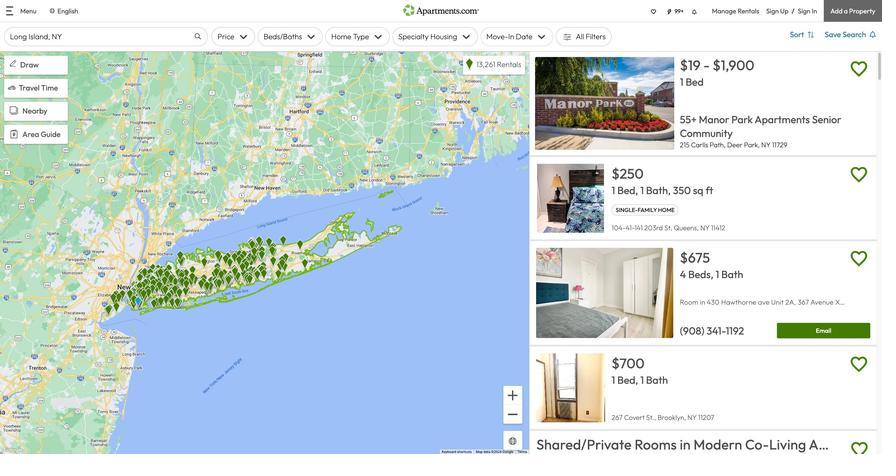 Task type: describe. For each thing, give the bounding box(es) containing it.
apartments.com logo image
[[403, 3, 479, 16]]

margin image
[[8, 84, 16, 91]]

map region
[[0, 52, 530, 455]]

Location or Point of Interest text field
[[4, 27, 208, 46]]

building photo - 55+ manor park apartments senior community image
[[535, 57, 675, 150]]

building photo - 104-41-141 203rd st image
[[536, 164, 605, 233]]



Task type: locate. For each thing, give the bounding box(es) containing it.
building photo - 267 covert st. image
[[536, 354, 605, 423]]

google image
[[2, 446, 24, 455]]

margin image
[[8, 59, 18, 69]]

satellite view image
[[507, 436, 519, 447]]

building photo - room in 430 hawthorne ave image
[[536, 248, 674, 339]]



Task type: vqa. For each thing, say whether or not it's contained in the screenshot.
satellite view icon
yes



